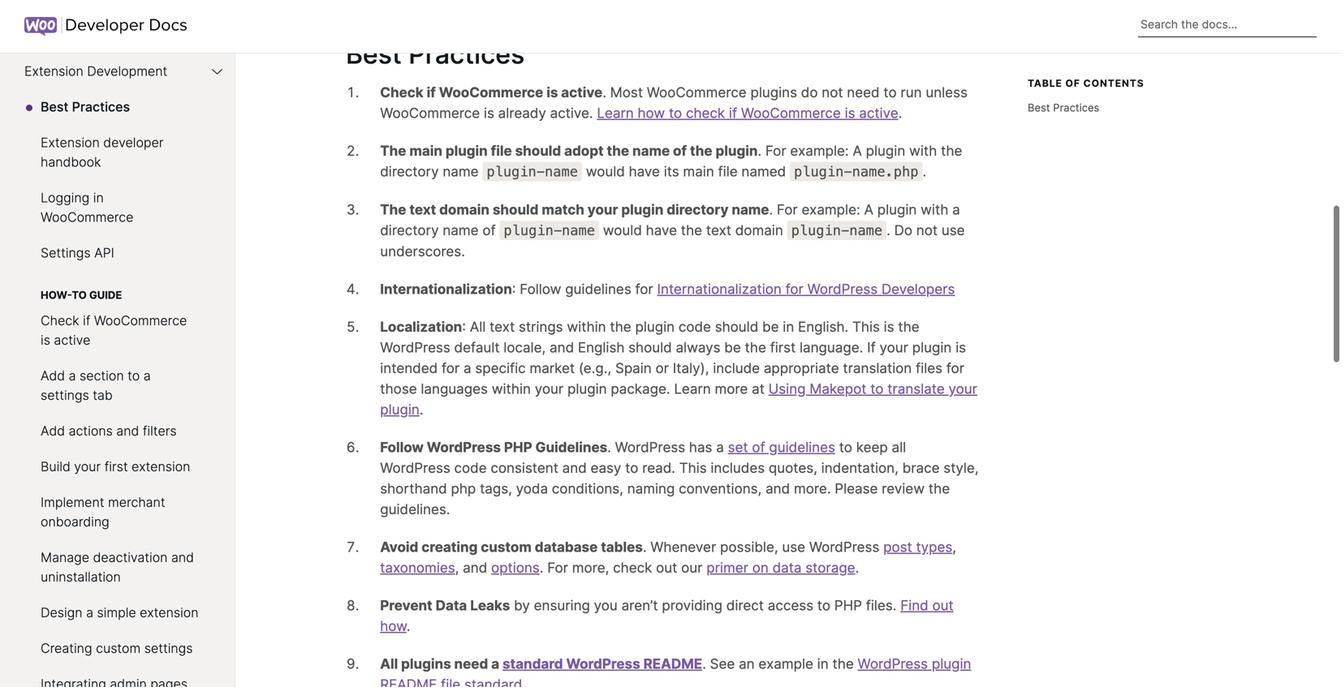 Task type: describe. For each thing, give the bounding box(es) containing it.
file for wordpress
[[441, 677, 461, 688]]

0 horizontal spatial main
[[410, 143, 442, 159]]

2 horizontal spatial best practices link
[[1028, 94, 1264, 122]]

. for example: a plugin with the directory name
[[380, 143, 963, 180]]

internationalization : follow guidelines for internationalization for wordpress developers
[[380, 281, 955, 298]]

strings
[[519, 319, 563, 335]]

filters
[[143, 423, 177, 439]]

for right files
[[947, 360, 965, 377]]

leaks
[[470, 598, 510, 614]]

api
[[94, 245, 114, 261]]

0 horizontal spatial text
[[410, 201, 436, 218]]

plugin- down 'match'
[[504, 222, 562, 239]]

section
[[80, 368, 124, 384]]

the down plugin-name would have its main file named plugin-name.php .
[[681, 222, 702, 239]]

the up english
[[610, 319, 632, 335]]

more,
[[572, 560, 609, 577]]

active inside check if woocommerce is active
[[54, 333, 90, 348]]

the down developers
[[898, 319, 920, 335]]

best inside table of contents element
[[1028, 101, 1050, 114]]

in inside logging in woocommerce
[[93, 190, 104, 206]]

more
[[715, 381, 748, 397]]

to
[[72, 289, 87, 302]]

first inside "link"
[[104, 459, 128, 475]]

plugin- up internationalization for wordpress developers link
[[791, 222, 850, 239]]

extension for extension development
[[24, 63, 83, 79]]

market
[[530, 360, 575, 377]]

follow wordpress php guidelines . wordpress has a set of guidelines
[[380, 439, 836, 456]]

the for . for example: a plugin with a directory name of
[[380, 201, 406, 218]]

main menu element
[[0, 54, 235, 688]]

1 horizontal spatial readme
[[644, 656, 703, 673]]

quotes,
[[769, 460, 818, 477]]

files.
[[866, 598, 897, 614]]

best for extension developer handbook
[[41, 99, 69, 115]]

. inside . for example: a plugin with the directory name
[[758, 143, 762, 159]]

translate
[[888, 381, 945, 397]]

1 horizontal spatial check
[[686, 105, 725, 121]]

directory for the main plugin file should adopt the name of the plugin
[[380, 163, 439, 180]]

using makepot to translate your plugin link
[[380, 381, 978, 418]]

english
[[578, 339, 625, 356]]

check if woocommerce is active link
[[0, 303, 235, 359]]

0 vertical spatial guidelines
[[565, 281, 632, 298]]

plugin inside . for example: a plugin with a directory name of
[[878, 201, 917, 218]]

would for the
[[586, 163, 625, 180]]

1 horizontal spatial main
[[683, 163, 714, 180]]

top ↑ link
[[939, 39, 979, 87]]

appropriate
[[764, 360, 839, 377]]

should up include
[[715, 319, 759, 335]]

development
[[87, 63, 167, 79]]

1 horizontal spatial follow
[[520, 281, 561, 298]]

an
[[739, 656, 755, 673]]

wordpress plugin readme file standard
[[380, 656, 972, 688]]

primer on data storage link
[[707, 560, 856, 577]]

implement merchant onboarding
[[41, 495, 165, 530]]

creating custom settings
[[41, 641, 193, 657]]

taxonomies
[[380, 560, 455, 577]]

should up "or"
[[629, 339, 672, 356]]

to right access
[[818, 598, 831, 614]]

first inside : all text strings within the plugin code should be in english. this is the wordpress default locale, and english should always be the first language. if your plugin is intended for a specific market (e.g., spain or italy), include appropriate translation files for those languages within your plugin package. learn more at
[[770, 339, 796, 356]]

1 horizontal spatial check
[[380, 84, 424, 101]]

is inside . most woocommerce plugins do not need to run unless woocommerce is already active.
[[484, 105, 494, 121]]

1 horizontal spatial active
[[561, 84, 603, 101]]

custom inside avoid creating custom database tables . whenever possible, use wordpress post types , taxonomies , and options . for more, check out our primer on data storage .
[[481, 539, 532, 556]]

for up english.
[[786, 281, 804, 298]]

0 vertical spatial learn
[[597, 105, 634, 121]]

run
[[901, 84, 922, 101]]

0 vertical spatial check if woocommerce is active
[[380, 84, 603, 101]]

standard wordpress readme link
[[503, 656, 703, 673]]

logging in woocommerce link
[[0, 180, 235, 235]]

design a simple extension
[[41, 605, 199, 621]]

build your first extension
[[41, 459, 190, 475]]

to inside using makepot to translate your plugin
[[871, 381, 884, 397]]

standard for a
[[503, 656, 563, 673]]

0 horizontal spatial ,
[[455, 560, 459, 577]]

your inside using makepot to translate your plugin
[[949, 381, 978, 397]]

example: for named
[[790, 143, 849, 159]]

wordpress inside : all text strings within the plugin code should be in english. this is the wordpress default locale, and english should always be the first language. if your plugin is intended for a specific market (e.g., spain or italy), include appropriate translation files for those languages within your plugin package. learn more at
[[380, 339, 450, 356]]

to inside add a section to a settings tab
[[128, 368, 140, 384]]

settings inside creating custom settings link
[[144, 641, 193, 657]]

0 vertical spatial within
[[567, 319, 606, 335]]

logging in woocommerce
[[41, 190, 134, 225]]

not inside . most woocommerce plugins do not need to run unless woocommerce is already active.
[[822, 84, 843, 101]]

1 vertical spatial if
[[729, 105, 737, 121]]

best practices for top
[[346, 39, 525, 70]]

need inside . most woocommerce plugins do not need to run unless woocommerce is already active.
[[847, 84, 880, 101]]

table of contents
[[1028, 78, 1145, 89]]

intended
[[380, 360, 438, 377]]

. for example: a plugin with a directory name of
[[380, 201, 960, 239]]

extension developer handbook
[[41, 135, 164, 170]]

at
[[752, 381, 765, 397]]

a for plugin-
[[864, 201, 874, 218]]

with for the
[[910, 143, 937, 159]]

possible,
[[720, 539, 778, 556]]

extension developer handbook link
[[0, 125, 235, 180]]

wordpress down you on the left
[[566, 656, 640, 673]]

english.
[[798, 319, 849, 335]]

standard for file
[[464, 677, 522, 688]]

and inside avoid creating custom database tables . whenever possible, use wordpress post types , taxonomies , and options . for more, check out our primer on data storage .
[[463, 560, 487, 577]]

all inside : all text strings within the plugin code should be in english. this is the wordpress default locale, and english should always be the first language. if your plugin is intended for a specific market (e.g., spain or italy), include appropriate translation files for those languages within your plugin package. learn more at
[[470, 319, 486, 335]]

and inside "add actions and filters" 'link'
[[116, 423, 139, 439]]

name inside . for example: a plugin with a directory name of
[[443, 222, 479, 239]]

of inside . for example: a plugin with a directory name of
[[483, 222, 496, 239]]

our
[[681, 560, 703, 577]]

wordpress up php
[[427, 439, 501, 456]]

wordpress inside avoid creating custom database tables . whenever possible, use wordpress post types , taxonomies , and options . for more, check out our primer on data storage .
[[809, 539, 880, 556]]

using
[[769, 381, 806, 397]]

2 horizontal spatial file
[[718, 163, 738, 180]]

to up . for example: a plugin with the directory name
[[669, 105, 682, 121]]

should left 'match'
[[493, 201, 539, 218]]

to up indentation,
[[839, 439, 853, 456]]

extension for extension developer handbook
[[41, 135, 100, 151]]

guidelines
[[536, 439, 608, 456]]

and inside manage deactivation and uninstallation
[[171, 550, 194, 566]]

1 vertical spatial need
[[454, 656, 488, 673]]

options
[[491, 560, 540, 577]]

by
[[514, 598, 530, 614]]

add a section to a settings tab
[[41, 368, 151, 404]]

for up languages
[[442, 360, 460, 377]]

language.
[[800, 339, 863, 356]]

for down the . do not use underscores.
[[635, 281, 653, 298]]

0 horizontal spatial be
[[725, 339, 741, 356]]

style,
[[944, 460, 979, 477]]

extension for build your first extension
[[132, 459, 190, 475]]

manage
[[41, 550, 89, 566]]

custom inside main menu element
[[96, 641, 141, 657]]

localization
[[380, 319, 462, 335]]

check inside avoid creating custom database tables . whenever possible, use wordpress post types , taxonomies , and options . for more, check out our primer on data storage .
[[613, 560, 652, 577]]

example
[[759, 656, 814, 673]]

do
[[801, 84, 818, 101]]

locale,
[[504, 339, 546, 356]]

and down quotes,
[[766, 481, 790, 497]]

file for the
[[491, 143, 512, 159]]

1 horizontal spatial ,
[[953, 539, 957, 556]]

post types link
[[884, 539, 953, 556]]

yoda
[[516, 481, 548, 497]]

1 vertical spatial all
[[380, 656, 398, 673]]

this inside the to keep all wordpress code consistent and easy to read. this includes quotes, indentation, brace style, shorthand php tags, yoda conditions, naming conventions, and more. please review the guidelines.
[[679, 460, 707, 477]]

0 vertical spatial domain
[[439, 201, 490, 218]]

best practices link for top
[[318, 39, 525, 70]]

onboarding
[[41, 514, 109, 530]]

for for named
[[766, 143, 787, 159]]

add for add actions and filters
[[41, 423, 65, 439]]

check inside check if woocommerce is active
[[41, 313, 79, 329]]

spain
[[616, 360, 652, 377]]

settings inside add a section to a settings tab
[[41, 388, 89, 404]]

if
[[867, 339, 876, 356]]

creating
[[422, 539, 478, 556]]

top ↑
[[948, 41, 979, 53]]

post
[[884, 539, 912, 556]]

the inside the to keep all wordpress code consistent and easy to read. this includes quotes, indentation, brace style, shorthand php tags, yoda conditions, naming conventions, and more. please review the guidelines.
[[929, 481, 950, 497]]

code inside the to keep all wordpress code consistent and easy to read. this includes quotes, indentation, brace style, shorthand php tags, yoda conditions, naming conventions, and more. please review the guidelines.
[[454, 460, 487, 477]]

the right adopt
[[607, 143, 629, 159]]

build your first extension link
[[0, 449, 235, 485]]

. inside . most woocommerce plugins do not need to run unless woocommerce is already active.
[[603, 84, 607, 101]]

match
[[542, 201, 585, 218]]

manage deactivation and uninstallation
[[41, 550, 194, 585]]

brace
[[903, 460, 940, 477]]

always
[[676, 339, 721, 356]]

named
[[742, 163, 786, 180]]

add actions and filters
[[41, 423, 177, 439]]

guide
[[89, 289, 122, 302]]

active.
[[550, 105, 593, 121]]

wordpress plugin readme file standard link
[[380, 656, 972, 688]]

your inside "link"
[[74, 459, 101, 475]]

logging
[[41, 190, 90, 206]]

the main plugin file should adopt the name of the plugin
[[380, 143, 758, 159]]

plugin- right named on the right top of page
[[794, 164, 852, 180]]

how-
[[41, 289, 72, 302]]

more.
[[794, 481, 831, 497]]

simple
[[97, 605, 136, 621]]

on
[[753, 560, 769, 577]]

avoid
[[380, 539, 418, 556]]

makepot
[[810, 381, 867, 397]]

languages
[[421, 381, 488, 397]]

build
[[41, 459, 70, 475]]

name inside plugin-name would have its main file named plugin-name.php .
[[545, 164, 578, 180]]

1 vertical spatial plugins
[[401, 656, 451, 673]]

to right easy
[[625, 460, 639, 477]]

storage
[[806, 560, 856, 577]]

. inside . for example: a plugin with a directory name of
[[769, 201, 773, 218]]

for inside avoid creating custom database tables . whenever possible, use wordpress post types , taxonomies , and options . for more, check out our primer on data storage .
[[547, 560, 568, 577]]

wordpress up read.
[[615, 439, 685, 456]]

0 horizontal spatial within
[[492, 381, 531, 397]]

the right example
[[833, 656, 854, 673]]

specific
[[475, 360, 526, 377]]

add a section to a settings tab link
[[0, 359, 235, 414]]

design
[[41, 605, 82, 621]]

. do not use underscores.
[[380, 222, 965, 260]]

check if woocommerce is active inside main menu element
[[41, 313, 187, 348]]

the inside . for example: a plugin with the directory name
[[941, 143, 963, 159]]

tab
[[93, 388, 113, 404]]



Task type: locate. For each thing, give the bounding box(es) containing it.
check down tables
[[613, 560, 652, 577]]

in right logging
[[93, 190, 104, 206]]

0 horizontal spatial domain
[[439, 201, 490, 218]]

a up name.php in the top of the page
[[853, 143, 862, 159]]

0 horizontal spatial custom
[[96, 641, 141, 657]]

1 horizontal spatial internationalization
[[657, 281, 782, 298]]

wordpress
[[808, 281, 878, 298], [380, 339, 450, 356], [427, 439, 501, 456], [615, 439, 685, 456], [380, 460, 450, 477], [809, 539, 880, 556], [566, 656, 640, 673], [858, 656, 928, 673]]

or
[[656, 360, 669, 377]]

0 horizontal spatial practices
[[72, 99, 130, 115]]

learn inside : all text strings within the plugin code should be in english. this is the wordpress default locale, and english should always be the first language. if your plugin is intended for a specific market (e.g., spain or italy), include appropriate translation files for those languages within your plugin package. learn more at
[[674, 381, 711, 397]]

1 vertical spatial active
[[859, 105, 899, 121]]

1 add from the top
[[41, 368, 65, 384]]

1 vertical spatial check if woocommerce is active
[[41, 313, 187, 348]]

should
[[515, 143, 561, 159], [493, 201, 539, 218], [715, 319, 759, 335], [629, 339, 672, 356]]

this down has on the bottom
[[679, 460, 707, 477]]

0 horizontal spatial in
[[93, 190, 104, 206]]

a down name.php in the top of the page
[[864, 201, 874, 218]]

example: inside . for example: a plugin with the directory name
[[790, 143, 849, 159]]

0 vertical spatial settings
[[41, 388, 89, 404]]

not
[[822, 84, 843, 101], [917, 222, 938, 239]]

1 horizontal spatial how
[[638, 105, 665, 121]]

best for top ↑
[[346, 39, 402, 70]]

have for name
[[629, 163, 660, 180]]

1 vertical spatial add
[[41, 423, 65, 439]]

2 add from the top
[[41, 423, 65, 439]]

contents
[[1084, 78, 1145, 89]]

0 horizontal spatial learn
[[597, 105, 634, 121]]

2 the from the top
[[380, 201, 406, 218]]

practices down table of contents
[[1053, 101, 1100, 114]]

example: for plugin-
[[802, 201, 860, 218]]

table of contents element
[[1028, 78, 1264, 122]]

already
[[498, 105, 546, 121]]

example: inside . for example: a plugin with a directory name of
[[802, 201, 860, 218]]

1 vertical spatial first
[[104, 459, 128, 475]]

all
[[892, 439, 906, 456]]

2 horizontal spatial text
[[706, 222, 732, 239]]

0 vertical spatial be
[[763, 319, 779, 335]]

a inside . for example: a plugin with a directory name of
[[864, 201, 874, 218]]

find
[[901, 598, 929, 614]]

out inside find out how
[[933, 598, 954, 614]]

None search field
[[1138, 12, 1317, 37]]

code up always
[[679, 319, 711, 335]]

follow
[[520, 281, 561, 298], [380, 439, 424, 456]]

add for add a section to a settings tab
[[41, 368, 65, 384]]

1 vertical spatial example:
[[802, 201, 860, 218]]

1 vertical spatial directory
[[667, 201, 729, 218]]

first down "add actions and filters" 'link'
[[104, 459, 128, 475]]

the down brace
[[929, 481, 950, 497]]

check if woocommerce is active up already
[[380, 84, 603, 101]]

guidelines.
[[380, 501, 450, 518]]

would for plugin
[[603, 222, 642, 239]]

find out how link
[[380, 598, 954, 635]]

1 the from the top
[[380, 143, 406, 159]]

and
[[550, 339, 574, 356], [116, 423, 139, 439], [562, 460, 587, 477], [766, 481, 790, 497], [171, 550, 194, 566], [463, 560, 487, 577]]

unless
[[926, 84, 968, 101]]

1 horizontal spatial plugins
[[751, 84, 797, 101]]

1 vertical spatial settings
[[144, 641, 193, 657]]

best practices for extension
[[41, 99, 130, 115]]

see
[[710, 656, 735, 673]]

name inside . for example: a plugin with the directory name
[[443, 163, 479, 180]]

1 horizontal spatial domain
[[736, 222, 783, 239]]

practices inside table of contents element
[[1053, 101, 1100, 114]]

need left run
[[847, 84, 880, 101]]

all
[[470, 319, 486, 335], [380, 656, 398, 673]]

search search field
[[1138, 12, 1317, 37]]

2 vertical spatial text
[[490, 319, 515, 335]]

wordpress up english.
[[808, 281, 878, 298]]

plugins inside . most woocommerce plugins do not need to run unless woocommerce is already active.
[[751, 84, 797, 101]]

file inside wordpress plugin readme file standard
[[441, 677, 461, 688]]

text up 'locale,'
[[490, 319, 515, 335]]

0 horizontal spatial best practices link
[[0, 89, 235, 125]]

0 vertical spatial need
[[847, 84, 880, 101]]

text down plugin-name would have its main file named plugin-name.php .
[[706, 222, 732, 239]]

1 horizontal spatial best practices link
[[318, 39, 525, 70]]

. most woocommerce plugins do not need to run unless woocommerce is already active.
[[380, 84, 968, 121]]

extension for design a simple extension
[[140, 605, 199, 621]]

1 vertical spatial check
[[613, 560, 652, 577]]

do
[[895, 222, 913, 239]]

use inside avoid creating custom database tables . whenever possible, use wordpress post types , taxonomies , and options . for more, check out our primer on data storage .
[[782, 539, 806, 556]]

1 vertical spatial learn
[[674, 381, 711, 397]]

1 vertical spatial domain
[[736, 222, 783, 239]]

a for named
[[853, 143, 862, 159]]

plugins down prevent
[[401, 656, 451, 673]]

guidelines
[[565, 281, 632, 298], [769, 439, 836, 456]]

0 vertical spatial the
[[380, 143, 406, 159]]

practices for top
[[409, 39, 525, 70]]

with inside . for example: a plugin with a directory name of
[[921, 201, 949, 218]]

extension inside "link"
[[132, 459, 190, 475]]

0 vertical spatial not
[[822, 84, 843, 101]]

internationalization up always
[[657, 281, 782, 298]]

1 vertical spatial follow
[[380, 439, 424, 456]]

this inside : all text strings within the plugin code should be in english. this is the wordpress default locale, and english should always be the first language. if your plugin is intended for a specific market (e.g., spain or italy), include appropriate translation files for those languages within your plugin package. learn more at
[[853, 319, 880, 335]]

and right the deactivation
[[171, 550, 194, 566]]

read.
[[642, 460, 676, 477]]

add inside add a section to a settings tab
[[41, 368, 65, 384]]

file
[[491, 143, 512, 159], [718, 163, 738, 180], [441, 677, 461, 688]]

of
[[1066, 78, 1081, 89], [673, 143, 687, 159], [483, 222, 496, 239], [752, 439, 765, 456]]

check if woocommerce is active down guide
[[41, 313, 187, 348]]

1 horizontal spatial if
[[427, 84, 436, 101]]

options link
[[491, 560, 540, 577]]

1 vertical spatial not
[[917, 222, 938, 239]]

naming
[[627, 481, 675, 497]]

1 horizontal spatial text
[[490, 319, 515, 335]]

active up name.php in the top of the page
[[859, 105, 899, 121]]

how inside find out how
[[380, 618, 407, 635]]

in right example
[[817, 656, 829, 673]]

wordpress up the storage
[[809, 539, 880, 556]]

prevent data leaks by ensuring you aren't providing direct access to php files.
[[380, 598, 901, 614]]

and inside : all text strings within the plugin code should be in english. this is the wordpress default locale, and english should always be the first language. if your plugin is intended for a specific market (e.g., spain or italy), include appropriate translation files for those languages within your plugin package. learn more at
[[550, 339, 574, 356]]

ensuring
[[534, 598, 590, 614]]

best inside main menu element
[[41, 99, 69, 115]]

extension down the 'filters'
[[132, 459, 190, 475]]

shorthand
[[380, 481, 447, 497]]

readme down prevent
[[380, 677, 437, 688]]

creating
[[41, 641, 92, 657]]

best practices inside table of contents element
[[1028, 101, 1100, 114]]

settings down design a simple extension
[[144, 641, 193, 657]]

for down database
[[547, 560, 568, 577]]

1 internationalization from the left
[[380, 281, 512, 298]]

in inside : all text strings within the plugin code should be in english. this is the wordpress default locale, and english should always be the first language. if your plugin is intended for a specific market (e.g., spain or italy), include appropriate translation files for those languages within your plugin package. learn more at
[[783, 319, 794, 335]]

wordpress up shorthand
[[380, 460, 450, 477]]

0 vertical spatial example:
[[790, 143, 849, 159]]

1 vertical spatial how
[[380, 618, 407, 635]]

code inside : all text strings within the plugin code should be in english. this is the wordpress default locale, and english should always be the first language. if your plugin is intended for a specific market (e.g., spain or italy), include appropriate translation files for those languages within your plugin package. learn more at
[[679, 319, 711, 335]]

providing
[[662, 598, 723, 614]]

use
[[942, 222, 965, 239], [782, 539, 806, 556]]

package.
[[611, 381, 670, 397]]

how down the most
[[638, 105, 665, 121]]

internationalization for wordpress developers link
[[657, 281, 955, 298]]

2 horizontal spatial in
[[817, 656, 829, 673]]

standard down by
[[503, 656, 563, 673]]

directory
[[380, 163, 439, 180], [667, 201, 729, 218], [380, 222, 439, 239]]

settings api
[[41, 245, 114, 261]]

1 horizontal spatial check if woocommerce is active
[[380, 84, 603, 101]]

text up underscores.
[[410, 201, 436, 218]]

1 horizontal spatial out
[[933, 598, 954, 614]]

for inside . for example: a plugin with a directory name of
[[777, 201, 798, 218]]

not inside the . do not use underscores.
[[917, 222, 938, 239]]

the
[[380, 143, 406, 159], [380, 201, 406, 218]]

standard inside wordpress plugin readme file standard
[[464, 677, 522, 688]]

2 horizontal spatial best practices
[[1028, 101, 1100, 114]]

best practices link for extension
[[0, 89, 235, 125]]

learn down italy),
[[674, 381, 711, 397]]

check if woocommerce is active
[[380, 84, 603, 101], [41, 313, 187, 348]]

plugin inside wordpress plugin readme file standard
[[932, 656, 972, 673]]

1 horizontal spatial guidelines
[[769, 439, 836, 456]]

the text domain should match your plugin directory name
[[380, 201, 769, 218]]

all down prevent
[[380, 656, 398, 673]]

2 internationalization from the left
[[657, 281, 782, 298]]

not right "do"
[[917, 222, 938, 239]]

a
[[853, 143, 862, 159], [864, 201, 874, 218]]

your right translate at bottom
[[949, 381, 978, 397]]

use inside the . do not use underscores.
[[942, 222, 965, 239]]

active up active.
[[561, 84, 603, 101]]

prevent
[[380, 598, 433, 614]]

first up the appropriate
[[770, 339, 796, 356]]

tags,
[[480, 481, 512, 497]]

and down guidelines
[[562, 460, 587, 477]]

a inside : all text strings within the plugin code should be in english. this is the wordpress default locale, and english should always be the first language. if your plugin is intended for a specific market (e.g., spain or italy), include appropriate translation files for those languages within your plugin package. learn more at
[[464, 360, 471, 377]]

within down specific
[[492, 381, 531, 397]]

0 vertical spatial extension
[[132, 459, 190, 475]]

should down already
[[515, 143, 561, 159]]

text inside : all text strings within the plugin code should be in english. this is the wordpress default locale, and english should always be the first language. if your plugin is intended for a specific market (e.g., spain or italy), include appropriate translation files for those languages within your plugin package. learn more at
[[490, 319, 515, 335]]

practices inside main menu element
[[72, 99, 130, 115]]

0 vertical spatial active
[[561, 84, 603, 101]]

with inside . for example: a plugin with the directory name
[[910, 143, 937, 159]]

adopt
[[564, 143, 604, 159]]

0 horizontal spatial internationalization
[[380, 281, 512, 298]]

settings left tab
[[41, 388, 89, 404]]

your right 'match'
[[588, 201, 618, 218]]

have for directory
[[646, 222, 677, 239]]

standard down leaks on the bottom
[[464, 677, 522, 688]]

0 vertical spatial ,
[[953, 539, 957, 556]]

readme inside wordpress plugin readme file standard
[[380, 677, 437, 688]]

2 vertical spatial if
[[83, 313, 90, 329]]

types
[[916, 539, 953, 556]]

1 vertical spatial :
[[462, 319, 466, 335]]

0 horizontal spatial settings
[[41, 388, 89, 404]]

0 horizontal spatial code
[[454, 460, 487, 477]]

you
[[594, 598, 618, 614]]

directory inside . for example: a plugin with a directory name of
[[380, 222, 439, 239]]

to left run
[[884, 84, 897, 101]]

2 horizontal spatial best
[[1028, 101, 1050, 114]]

0 vertical spatial out
[[656, 560, 678, 577]]

with for a
[[921, 201, 949, 218]]

check up plugin-name would have its main file named plugin-name.php .
[[686, 105, 725, 121]]

1 horizontal spatial file
[[491, 143, 512, 159]]

0 horizontal spatial check
[[41, 313, 79, 329]]

wordpress inside wordpress plugin readme file standard
[[858, 656, 928, 673]]

1 vertical spatial this
[[679, 460, 707, 477]]

2 horizontal spatial if
[[729, 105, 737, 121]]

1 vertical spatial in
[[783, 319, 794, 335]]

0 vertical spatial check
[[380, 84, 424, 101]]

implement merchant onboarding link
[[0, 485, 235, 540]]

directory for the text domain should match your plugin directory name
[[380, 222, 439, 239]]

is inside check if woocommerce is active
[[41, 333, 50, 348]]

is
[[547, 84, 558, 101], [484, 105, 494, 121], [845, 105, 856, 121], [884, 319, 895, 335], [41, 333, 50, 348], [956, 339, 966, 356]]

conventions,
[[679, 481, 762, 497]]

wordpress down localization
[[380, 339, 450, 356]]

0 vertical spatial extension
[[24, 63, 83, 79]]

1 horizontal spatial practices
[[409, 39, 525, 70]]

: inside : all text strings within the plugin code should be in english. this is the wordpress default locale, and english should always be the first language. if your plugin is intended for a specific market (e.g., spain or italy), include appropriate translation files for those languages within your plugin package. learn more at
[[462, 319, 466, 335]]

within
[[567, 319, 606, 335], [492, 381, 531, 397]]

for inside . for example: a plugin with the directory name
[[766, 143, 787, 159]]

plugin inside using makepot to translate your plugin
[[380, 402, 420, 418]]

1 vertical spatial would
[[603, 222, 642, 239]]

handbook
[[41, 154, 101, 170]]

add left section
[[41, 368, 65, 384]]

0 vertical spatial have
[[629, 163, 660, 180]]

this up if
[[853, 319, 880, 335]]

custom up options link
[[481, 539, 532, 556]]

directory inside . for example: a plugin with the directory name
[[380, 163, 439, 180]]

1 vertical spatial guidelines
[[769, 439, 836, 456]]

0 horizontal spatial need
[[454, 656, 488, 673]]

best practices inside main menu element
[[41, 99, 130, 115]]

1 vertical spatial check
[[41, 313, 79, 329]]

to down translation
[[871, 381, 884, 397]]

learn
[[597, 105, 634, 121], [674, 381, 711, 397]]

default
[[454, 339, 500, 356]]

avoid creating custom database tables . whenever possible, use wordpress post types , taxonomies , and options . for more, check out our primer on data storage .
[[380, 539, 957, 577]]

: up 'default'
[[462, 319, 466, 335]]

. inside the . do not use underscores.
[[887, 222, 891, 239]]

custom down design a simple extension link
[[96, 641, 141, 657]]

in
[[93, 190, 104, 206], [783, 319, 794, 335], [817, 656, 829, 673]]

wordpress inside the to keep all wordpress code consistent and easy to read. this includes quotes, indentation, brace style, shorthand php tags, yoda conditions, naming conventions, and more. please review the guidelines.
[[380, 460, 450, 477]]

would down the text domain should match your plugin directory name
[[603, 222, 642, 239]]

use up data
[[782, 539, 806, 556]]

woocommerce inside check if woocommerce is active
[[94, 313, 187, 329]]

database
[[535, 539, 598, 556]]

0 horizontal spatial active
[[54, 333, 90, 348]]

1 vertical spatial the
[[380, 201, 406, 218]]

domain up underscores.
[[439, 201, 490, 218]]

0 vertical spatial how
[[638, 105, 665, 121]]

have left its
[[629, 163, 660, 180]]

plugin-
[[487, 164, 545, 180], [794, 164, 852, 180], [504, 222, 562, 239], [791, 222, 850, 239]]

extension right simple
[[140, 605, 199, 621]]

best
[[346, 39, 402, 70], [41, 99, 69, 115], [1028, 101, 1050, 114]]

plugin inside . for example: a plugin with the directory name
[[866, 143, 906, 159]]

file left named on the right top of page
[[718, 163, 738, 180]]

guidelines up quotes,
[[769, 439, 836, 456]]

the for . for example: a plugin with the directory name
[[380, 143, 406, 159]]

: all text strings within the plugin code should be in english. this is the wordpress default locale, and english should always be the first language. if your plugin is intended for a specific market (e.g., spain or italy), include appropriate translation files for those languages within your plugin package. learn more at
[[380, 319, 966, 397]]

1 vertical spatial a
[[864, 201, 874, 218]]

file down already
[[491, 143, 512, 159]]

add inside 'link'
[[41, 423, 65, 439]]

the up plugin-name would have its main file named plugin-name.php .
[[690, 143, 713, 159]]

domain down named on the right top of page
[[736, 222, 783, 239]]

1 horizontal spatial :
[[512, 281, 516, 298]]

0 vertical spatial code
[[679, 319, 711, 335]]

be up include
[[725, 339, 741, 356]]

add actions and filters link
[[0, 414, 235, 449]]

with
[[910, 143, 937, 159], [921, 201, 949, 218]]

1 horizontal spatial php
[[835, 598, 862, 614]]

1 vertical spatial file
[[718, 163, 738, 180]]

to right section
[[128, 368, 140, 384]]

1 horizontal spatial code
[[679, 319, 711, 335]]

practices for extension
[[72, 99, 130, 115]]

in left english.
[[783, 319, 794, 335]]

if inside check if woocommerce is active
[[83, 313, 90, 329]]

and up the market at the bottom of the page
[[550, 339, 574, 356]]

manage deactivation and uninstallation link
[[0, 540, 235, 596]]

0 horizontal spatial best
[[41, 99, 69, 115]]

0 horizontal spatial :
[[462, 319, 466, 335]]

1 vertical spatial be
[[725, 339, 741, 356]]

active down to
[[54, 333, 90, 348]]

php left files.
[[835, 598, 862, 614]]

extension inside extension developer handbook
[[41, 135, 100, 151]]

0 horizontal spatial readme
[[380, 677, 437, 688]]

easy
[[591, 460, 622, 477]]

practices down extension development
[[72, 99, 130, 115]]

learn down the most
[[597, 105, 634, 121]]

primer
[[707, 560, 749, 577]]

a inside . for example: a plugin with a directory name of
[[953, 201, 960, 218]]

1 horizontal spatial a
[[864, 201, 874, 218]]

out inside avoid creating custom database tables . whenever possible, use wordpress post types , taxonomies , and options . for more, check out our primer on data storage .
[[656, 560, 678, 577]]

not right do
[[822, 84, 843, 101]]

name
[[633, 143, 670, 159], [443, 163, 479, 180], [545, 164, 578, 180], [732, 201, 769, 218], [443, 222, 479, 239], [562, 222, 595, 239], [850, 222, 883, 239]]

set of guidelines link
[[728, 439, 836, 456]]

guidelines up english
[[565, 281, 632, 298]]

to inside . most woocommerce plugins do not need to run unless woocommerce is already active.
[[884, 84, 897, 101]]

0 horizontal spatial not
[[822, 84, 843, 101]]

main
[[410, 143, 442, 159], [683, 163, 714, 180]]

use right "do"
[[942, 222, 965, 239]]

plugin-name would have its main file named plugin-name.php .
[[487, 163, 927, 180]]

follow up "strings"
[[520, 281, 561, 298]]

the down unless
[[941, 143, 963, 159]]

for up named on the right top of page
[[766, 143, 787, 159]]

how down prevent
[[380, 618, 407, 635]]

0 horizontal spatial if
[[83, 313, 90, 329]]

0 vertical spatial custom
[[481, 539, 532, 556]]

data
[[436, 598, 467, 614]]

1 vertical spatial extension
[[140, 605, 199, 621]]

example: down do
[[790, 143, 849, 159]]

have up internationalization : follow guidelines for internationalization for wordpress developers
[[646, 222, 677, 239]]

file down data
[[441, 677, 461, 688]]

0 horizontal spatial php
[[504, 439, 532, 456]]

extension up handbook
[[41, 135, 100, 151]]

2 vertical spatial for
[[547, 560, 568, 577]]

0 vertical spatial standard
[[503, 656, 563, 673]]

1 horizontal spatial all
[[470, 319, 486, 335]]

1 vertical spatial code
[[454, 460, 487, 477]]

this
[[853, 319, 880, 335], [679, 460, 707, 477]]

plugin- down the main plugin file should adopt the name of the plugin
[[487, 164, 545, 180]]

, down creating
[[455, 560, 459, 577]]

a inside . for example: a plugin with the directory name
[[853, 143, 862, 159]]

the up include
[[745, 339, 766, 356]]

add up build
[[41, 423, 65, 439]]

0 horizontal spatial use
[[782, 539, 806, 556]]

1 horizontal spatial need
[[847, 84, 880, 101]]

creating custom settings link
[[0, 631, 235, 667]]

2 vertical spatial file
[[441, 677, 461, 688]]

all plugins need a standard wordpress readme . see an example in the
[[380, 656, 858, 673]]

0 vertical spatial main
[[410, 143, 442, 159]]

whenever
[[651, 539, 716, 556]]

.
[[603, 84, 607, 101], [899, 105, 902, 121], [758, 143, 762, 159], [923, 163, 927, 180], [769, 201, 773, 218], [887, 222, 891, 239], [420, 402, 424, 418], [608, 439, 611, 456], [643, 539, 647, 556], [540, 560, 544, 577], [856, 560, 859, 577], [407, 618, 410, 635], [703, 656, 706, 673]]

your right if
[[880, 339, 909, 356]]

wordpress down files.
[[858, 656, 928, 673]]

internationalization down underscores.
[[380, 281, 512, 298]]

1 horizontal spatial best
[[346, 39, 402, 70]]

for for plugin-
[[777, 201, 798, 218]]

readme down find out how
[[644, 656, 703, 673]]

2 vertical spatial active
[[54, 333, 90, 348]]

out
[[656, 560, 678, 577], [933, 598, 954, 614]]

your
[[588, 201, 618, 218], [880, 339, 909, 356], [535, 381, 564, 397], [949, 381, 978, 397], [74, 459, 101, 475]]

deactivation
[[93, 550, 168, 566]]

your down the market at the bottom of the page
[[535, 381, 564, 397]]

how-to guide
[[41, 289, 122, 302]]

how-to guide link
[[0, 271, 235, 303]]



Task type: vqa. For each thing, say whether or not it's contained in the screenshot.


